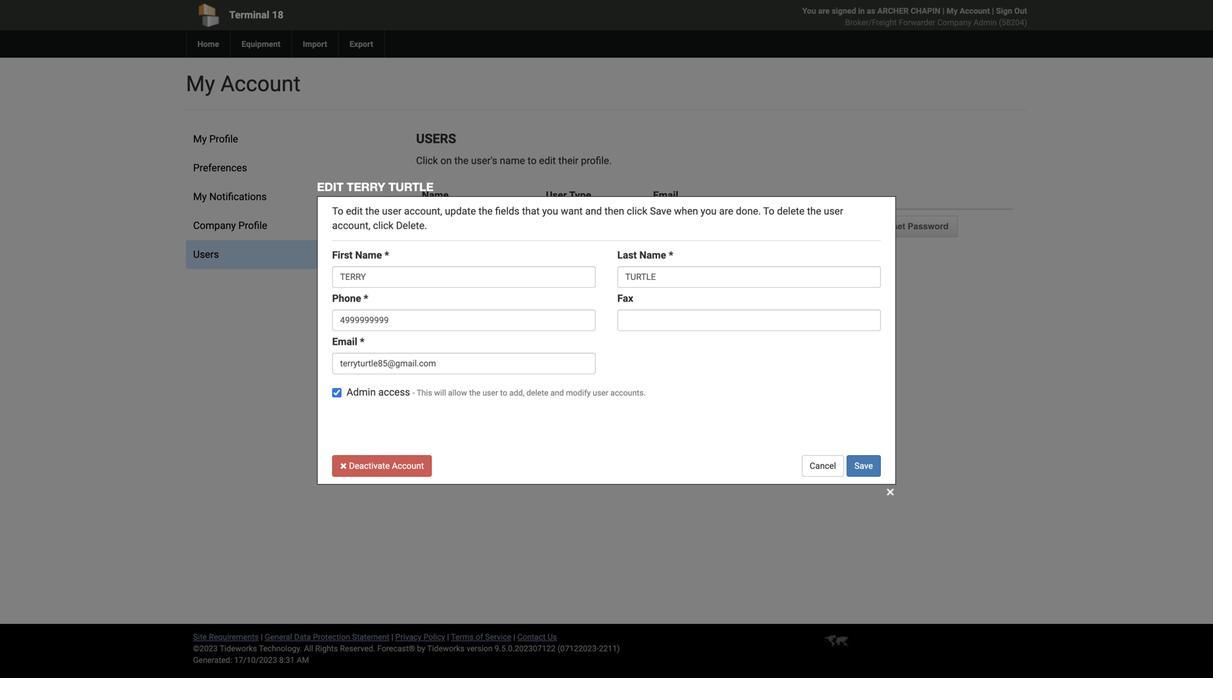 Task type: locate. For each thing, give the bounding box(es) containing it.
1 horizontal spatial company
[[937, 18, 972, 27]]

user
[[546, 189, 567, 201], [460, 257, 481, 268]]

0 vertical spatial users
[[416, 131, 456, 147]]

|
[[943, 6, 945, 16], [992, 6, 994, 16], [261, 633, 263, 642], [391, 633, 393, 642], [447, 633, 449, 642], [513, 633, 515, 642]]

2211)
[[599, 645, 620, 654]]

account
[[960, 6, 990, 16], [220, 71, 301, 97]]

1 horizontal spatial user
[[546, 189, 567, 201]]

account up admin
[[960, 6, 990, 16]]

0 vertical spatial profile
[[209, 133, 238, 145]]

account down equipment link
[[220, 71, 301, 97]]

1 horizontal spatial profile
[[238, 220, 267, 232]]

1 horizontal spatial account
[[960, 6, 990, 16]]

terryturtle85@gmail.com
[[653, 217, 765, 229]]

profile for my profile
[[209, 133, 238, 145]]

account inside you are signed in as archer chapin | my account | sign out broker/freight forwarder company admin (58204)
[[960, 6, 990, 16]]

export
[[350, 39, 373, 49]]

1 vertical spatial profile
[[238, 220, 267, 232]]

import link
[[291, 30, 338, 58]]

reset password link
[[872, 216, 958, 237]]

1 vertical spatial users
[[193, 249, 219, 261]]

users down the company profile
[[193, 249, 219, 261]]

| up 9.5.0.202307122
[[513, 633, 515, 642]]

1 horizontal spatial users
[[416, 131, 456, 147]]

1 vertical spatial user
[[460, 257, 481, 268]]

my
[[947, 6, 958, 16], [186, 71, 215, 97], [193, 133, 207, 145], [193, 191, 207, 203]]

to
[[528, 155, 537, 167]]

import
[[303, 39, 327, 49]]

0 horizontal spatial profile
[[209, 133, 238, 145]]

password
[[908, 222, 949, 232]]

archer
[[877, 6, 909, 16]]

out
[[1014, 6, 1027, 16]]

user plus image
[[426, 257, 437, 267]]

my up preferences
[[193, 133, 207, 145]]

profile down notifications
[[238, 220, 267, 232]]

0 horizontal spatial user
[[460, 257, 481, 268]]

0 vertical spatial user
[[546, 189, 567, 201]]

terry turtle
[[347, 180, 434, 194], [422, 217, 490, 229]]

tideworks
[[427, 645, 465, 654]]

1 vertical spatial account
[[220, 71, 301, 97]]

user inside button
[[460, 257, 481, 268]]

profile
[[209, 133, 238, 145], [238, 220, 267, 232]]

protection
[[313, 633, 350, 642]]

user left the type
[[546, 189, 567, 201]]

us
[[548, 633, 557, 642]]

as
[[867, 6, 875, 16]]

you are signed in as archer chapin | my account | sign out broker/freight forwarder company admin (58204)
[[802, 6, 1027, 27]]

statement
[[352, 633, 389, 642]]

all
[[304, 645, 313, 654]]

are
[[818, 6, 830, 16]]

forecast®
[[377, 645, 415, 654]]

terry turtle down name
[[422, 217, 490, 229]]

1 vertical spatial terry turtle
[[422, 217, 490, 229]]

company
[[937, 18, 972, 27], [193, 220, 236, 232]]

user type
[[546, 189, 591, 201]]

my down preferences
[[193, 191, 207, 203]]

users
[[416, 131, 456, 147], [193, 249, 219, 261]]

privacy policy link
[[395, 633, 445, 642]]

company profile
[[193, 220, 267, 232]]

terminal
[[229, 9, 269, 21]]

add user
[[437, 257, 481, 268]]

my down home link
[[186, 71, 215, 97]]

0 horizontal spatial company
[[193, 220, 236, 232]]

company down my notifications
[[193, 220, 236, 232]]

my account link
[[947, 6, 990, 16]]

user's
[[471, 155, 497, 167]]

users up the "click"
[[416, 131, 456, 147]]

of
[[476, 633, 483, 642]]

click
[[416, 155, 438, 167]]

preferences
[[193, 162, 247, 174]]

edit
[[317, 180, 344, 194]]

sign out link
[[996, 6, 1027, 16]]

terms
[[451, 633, 474, 642]]

9.5.0.202307122
[[495, 645, 556, 654]]

17/10/2023
[[234, 656, 277, 665]]

profile for company profile
[[238, 220, 267, 232]]

name
[[422, 189, 449, 201]]

my right chapin
[[947, 6, 958, 16]]

0 horizontal spatial account
[[220, 71, 301, 97]]

(07122023-
[[558, 645, 599, 654]]

requirements
[[209, 633, 259, 642]]

type
[[569, 189, 591, 201]]

0 vertical spatial account
[[960, 6, 990, 16]]

in
[[858, 6, 865, 16]]

terry turtle down the "click"
[[347, 180, 434, 194]]

0 vertical spatial company
[[937, 18, 972, 27]]

contact
[[517, 633, 546, 642]]

18
[[272, 9, 284, 21]]

terryturtle85@gmail.com reset password
[[653, 217, 949, 232]]

company down my account link on the top right
[[937, 18, 972, 27]]

profile up preferences
[[209, 133, 238, 145]]

equipment link
[[230, 30, 291, 58]]

user right add
[[460, 257, 481, 268]]

my account
[[186, 71, 301, 97]]



Task type: describe. For each thing, give the bounding box(es) containing it.
email
[[653, 189, 678, 201]]

admin
[[974, 18, 997, 27]]

export link
[[338, 30, 384, 58]]

| up 'forecast®'
[[391, 633, 393, 642]]

terms of service link
[[451, 633, 511, 642]]

version
[[467, 645, 493, 654]]

generated:
[[193, 656, 232, 665]]

home
[[198, 39, 219, 49]]

policy
[[424, 633, 445, 642]]

terminal 18
[[229, 9, 284, 21]]

0 horizontal spatial users
[[193, 249, 219, 261]]

general data protection statement link
[[265, 633, 389, 642]]

| up tideworks
[[447, 633, 449, 642]]

notifications
[[209, 191, 267, 203]]

terryturtle85@gmail.com link
[[653, 217, 765, 229]]

| right chapin
[[943, 6, 945, 16]]

my profile
[[193, 133, 238, 145]]

| left sign
[[992, 6, 994, 16]]

my inside you are signed in as archer chapin | my account | sign out broker/freight forwarder company admin (58204)
[[947, 6, 958, 16]]

you
[[802, 6, 816, 16]]

site
[[193, 633, 207, 642]]

edit terry turtle
[[317, 180, 434, 194]]

by
[[417, 645, 425, 654]]

sign
[[996, 6, 1012, 16]]

site requirements | general data protection statement | privacy policy | terms of service | contact us ©2023 tideworks technology. all rights reserved. forecast® by tideworks version 9.5.0.202307122 (07122023-2211) generated: 17/10/2023 8:31 am
[[193, 633, 620, 665]]

add
[[440, 257, 458, 268]]

broker/freight
[[845, 18, 897, 27]]

data
[[294, 633, 311, 642]]

my notifications
[[193, 191, 267, 203]]

1 vertical spatial company
[[193, 220, 236, 232]]

my for my profile
[[193, 133, 207, 145]]

signed
[[832, 6, 856, 16]]

my for my account
[[186, 71, 215, 97]]

my for my notifications
[[193, 191, 207, 203]]

©2023 tideworks
[[193, 645, 257, 654]]

company inside you are signed in as archer chapin | my account | sign out broker/freight forwarder company admin (58204)
[[937, 18, 972, 27]]

privacy
[[395, 633, 422, 642]]

their
[[558, 155, 579, 167]]

on
[[441, 155, 452, 167]]

reserved.
[[340, 645, 375, 654]]

chapin
[[911, 6, 941, 16]]

am
[[297, 656, 309, 665]]

name
[[500, 155, 525, 167]]

add user button
[[416, 250, 490, 275]]

the
[[454, 155, 469, 167]]

equipment
[[242, 39, 280, 49]]

service
[[485, 633, 511, 642]]

contact us link
[[517, 633, 557, 642]]

| left general
[[261, 633, 263, 642]]

rights
[[315, 645, 338, 654]]

0 vertical spatial terry turtle
[[347, 180, 434, 194]]

terminal 18 link
[[186, 0, 524, 30]]

profile.
[[581, 155, 612, 167]]

8:31
[[279, 656, 295, 665]]

terry turtle link
[[422, 217, 490, 229]]

forwarder
[[899, 18, 935, 27]]

site requirements link
[[193, 633, 259, 642]]

general
[[265, 633, 292, 642]]

home link
[[186, 30, 230, 58]]

technology.
[[259, 645, 302, 654]]

(58204)
[[999, 18, 1027, 27]]

click on the user's name to edit their profile.
[[416, 155, 612, 167]]

reset
[[882, 222, 905, 232]]

edit
[[539, 155, 556, 167]]



Task type: vqa. For each thing, say whether or not it's contained in the screenshot.
terminal 18 link
yes



